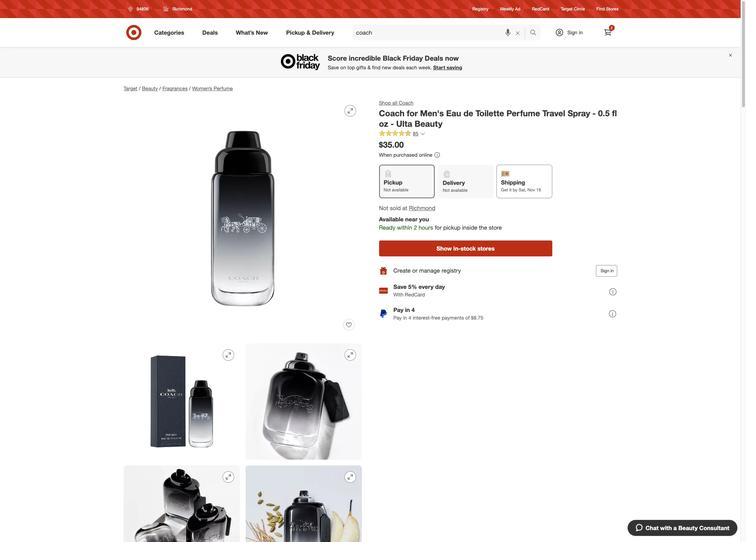 Task type: vqa. For each thing, say whether or not it's contained in the screenshot.
second Sparkling from the right
no



Task type: describe. For each thing, give the bounding box(es) containing it.
deals
[[393, 64, 405, 70]]

toilette
[[476, 108, 505, 118]]

target link
[[124, 85, 138, 91]]

0 vertical spatial 2
[[611, 26, 613, 30]]

pickup & delivery link
[[280, 25, 344, 40]]

available
[[379, 216, 404, 223]]

not for delivery
[[443, 187, 450, 193]]

2 / from the left
[[159, 85, 161, 91]]

sign in button
[[597, 265, 618, 277]]

show
[[437, 245, 452, 252]]

saving
[[447, 64, 463, 70]]

free
[[432, 315, 441, 321]]

0 vertical spatial 4
[[412, 306, 415, 314]]

0 horizontal spatial sign in
[[568, 29, 583, 35]]

payments
[[442, 315, 464, 321]]

find stores
[[597, 6, 619, 12]]

the
[[479, 224, 488, 231]]

pay in 4 pay in 4 interest-free payments of $8.75
[[394, 306, 484, 321]]

ad
[[516, 6, 521, 12]]

$35.00
[[379, 140, 404, 150]]

start
[[434, 64, 446, 70]]

target for target / beauty / fragrances / women's perfume
[[124, 85, 138, 91]]

coach for men&#39;s eau de toilette perfume travel spray - 0.5 fl oz - ulta beauty, 5 of 6 image
[[246, 465, 362, 542]]

women's perfume link
[[192, 85, 233, 91]]

pickup for &
[[286, 29, 305, 36]]

stock
[[461, 245, 476, 252]]

for inside shop all coach coach for men's eau de toilette perfume travel spray - 0.5 fl oz - ulta beauty
[[407, 108, 418, 118]]

with
[[394, 292, 404, 298]]

with
[[661, 524, 673, 532]]

on
[[341, 64, 346, 70]]

incredible
[[349, 54, 381, 62]]

get
[[502, 187, 509, 193]]

registry
[[473, 6, 489, 12]]

purchased
[[394, 152, 418, 158]]

what's
[[236, 29, 255, 36]]

available for pickup
[[392, 187, 409, 193]]

0 vertical spatial -
[[593, 108, 596, 118]]

redcard link
[[533, 6, 550, 12]]

1 / from the left
[[139, 85, 141, 91]]

show in-stock stores button
[[379, 240, 553, 256]]

score incredible black friday deals now save on top gifts & find new deals each week. start saving
[[328, 54, 463, 70]]

week.
[[419, 64, 432, 70]]

within
[[397, 224, 413, 231]]

& inside "pickup & delivery" link
[[307, 29, 311, 36]]

day
[[436, 283, 445, 290]]

at
[[403, 204, 408, 212]]

top
[[348, 64, 355, 70]]

sat,
[[519, 187, 527, 193]]

pickup not available
[[384, 179, 409, 193]]

travel
[[543, 108, 566, 118]]

registry
[[442, 267, 461, 274]]

each
[[407, 64, 418, 70]]

manage
[[420, 267, 440, 274]]

weekly ad
[[501, 6, 521, 12]]

delivery not available
[[443, 179, 468, 193]]

0 horizontal spatial deals
[[202, 29, 218, 36]]

score
[[328, 54, 347, 62]]

85 link
[[379, 130, 426, 138]]

gifts
[[357, 64, 366, 70]]

oz
[[379, 118, 389, 128]]

beauty inside 'chat with a beauty consultant' button
[[679, 524, 698, 532]]

perfume inside shop all coach coach for men's eau de toilette perfume travel spray - 0.5 fl oz - ulta beauty
[[507, 108, 541, 118]]

1 vertical spatial richmond
[[409, 204, 436, 212]]

available near you ready within 2 hours for pickup inside the store
[[379, 216, 502, 231]]

fragrances link
[[163, 85, 188, 91]]

0 vertical spatial delivery
[[312, 29, 335, 36]]

by
[[513, 187, 518, 193]]

2 link
[[600, 25, 616, 40]]

inside
[[463, 224, 478, 231]]

categories link
[[148, 25, 193, 40]]

weekly
[[501, 6, 514, 12]]

chat with a beauty consultant button
[[628, 520, 738, 536]]

beauty inside shop all coach coach for men's eau de toilette perfume travel spray - 0.5 fl oz - ulta beauty
[[415, 118, 443, 128]]

available for delivery
[[451, 187, 468, 193]]

find
[[597, 6, 605, 12]]

create or manage registry
[[394, 267, 461, 274]]

in-
[[454, 245, 461, 252]]

5%
[[409, 283, 417, 290]]

all
[[393, 100, 398, 106]]

target for target circle
[[561, 6, 573, 12]]

what's new link
[[230, 25, 277, 40]]

pickup & delivery
[[286, 29, 335, 36]]

1 vertical spatial 4
[[409, 315, 412, 321]]

18
[[537, 187, 542, 193]]

coach for men&#39;s eau de toilette perfume travel spray - 0.5 fl oz - ulta beauty, 1 of 6 image
[[124, 99, 362, 338]]

sign in link
[[549, 25, 595, 40]]

0 vertical spatial perfume
[[214, 85, 233, 91]]

shipping get it by sat, nov 18
[[502, 179, 542, 193]]

0 horizontal spatial -
[[391, 118, 394, 128]]

men's
[[421, 108, 444, 118]]

coach for men&#39;s eau de toilette perfume travel spray - 0.5 fl oz - ulta beauty, 2 of 6 image
[[124, 343, 240, 460]]



Task type: locate. For each thing, give the bounding box(es) containing it.
black
[[383, 54, 401, 62]]

create
[[394, 267, 411, 274]]

sign
[[568, 29, 578, 35], [601, 268, 610, 273]]

target left beauty link
[[124, 85, 138, 91]]

2 pay from the top
[[394, 315, 402, 321]]

1 horizontal spatial /
[[159, 85, 161, 91]]

hours
[[419, 224, 434, 231]]

target left circle
[[561, 6, 573, 12]]

1 horizontal spatial pickup
[[384, 179, 403, 186]]

0 horizontal spatial delivery
[[312, 29, 335, 36]]

perfume
[[214, 85, 233, 91], [507, 108, 541, 118]]

1 horizontal spatial sign in
[[601, 268, 614, 273]]

1 horizontal spatial redcard
[[533, 6, 550, 12]]

not up sold
[[384, 187, 391, 193]]

beauty right 'target' link
[[142, 85, 158, 91]]

coach right all at the right top of the page
[[399, 100, 414, 106]]

0 vertical spatial pickup
[[286, 29, 305, 36]]

- left 0.5
[[593, 108, 596, 118]]

delivery inside delivery not available
[[443, 179, 465, 186]]

search button
[[527, 25, 544, 42]]

de
[[464, 108, 474, 118]]

85
[[413, 131, 419, 137]]

0 vertical spatial beauty
[[142, 85, 158, 91]]

sold
[[390, 204, 401, 212]]

not up available near you ready within 2 hours for pickup inside the store
[[443, 187, 450, 193]]

1 vertical spatial save
[[394, 283, 407, 290]]

save inside save 5% every day with redcard
[[394, 283, 407, 290]]

0 horizontal spatial available
[[392, 187, 409, 193]]

sign in inside button
[[601, 268, 614, 273]]

pickup for not
[[384, 179, 403, 186]]

available
[[392, 187, 409, 193], [451, 187, 468, 193]]

new
[[382, 64, 392, 70]]

/ right beauty link
[[159, 85, 161, 91]]

coach
[[399, 100, 414, 106], [379, 108, 405, 118]]

redcard
[[533, 6, 550, 12], [405, 292, 425, 298]]

perfume left travel
[[507, 108, 541, 118]]

perfume right the women's
[[214, 85, 233, 91]]

1 horizontal spatial &
[[368, 64, 371, 70]]

& inside the score incredible black friday deals now save on top gifts & find new deals each week. start saving
[[368, 64, 371, 70]]

weekly ad link
[[501, 6, 521, 12]]

0 horizontal spatial /
[[139, 85, 141, 91]]

1 horizontal spatial perfume
[[507, 108, 541, 118]]

save left on
[[328, 64, 339, 70]]

1 horizontal spatial beauty
[[415, 118, 443, 128]]

0 horizontal spatial for
[[407, 108, 418, 118]]

stores
[[478, 245, 495, 252]]

/ right 'target' link
[[139, 85, 141, 91]]

richmond up the categories link
[[173, 6, 192, 12]]

pickup
[[444, 224, 461, 231]]

friday
[[403, 54, 423, 62]]

women's
[[192, 85, 213, 91]]

chat
[[646, 524, 659, 532]]

0 vertical spatial richmond
[[173, 6, 192, 12]]

0 vertical spatial deals
[[202, 29, 218, 36]]

it
[[510, 187, 512, 193]]

save
[[328, 64, 339, 70], [394, 283, 407, 290]]

for inside available near you ready within 2 hours for pickup inside the store
[[435, 224, 442, 231]]

1 vertical spatial for
[[435, 224, 442, 231]]

1 vertical spatial delivery
[[443, 179, 465, 186]]

0 horizontal spatial richmond
[[173, 6, 192, 12]]

pay
[[394, 306, 404, 314], [394, 315, 402, 321]]

- right oz
[[391, 118, 394, 128]]

now
[[446, 54, 459, 62]]

not
[[384, 187, 391, 193], [443, 187, 450, 193], [379, 204, 389, 212]]

1 horizontal spatial -
[[593, 108, 596, 118]]

2 horizontal spatial beauty
[[679, 524, 698, 532]]

ready
[[379, 224, 396, 231]]

0 vertical spatial coach
[[399, 100, 414, 106]]

every
[[419, 283, 434, 290]]

deals left what's
[[202, 29, 218, 36]]

sign in
[[568, 29, 583, 35], [601, 268, 614, 273]]

registry link
[[473, 6, 489, 12]]

1 vertical spatial target
[[124, 85, 138, 91]]

1 vertical spatial coach
[[379, 108, 405, 118]]

redcard right ad
[[533, 6, 550, 12]]

pickup up sold
[[384, 179, 403, 186]]

1 vertical spatial beauty
[[415, 118, 443, 128]]

eau
[[447, 108, 462, 118]]

1 vertical spatial pickup
[[384, 179, 403, 186]]

0 horizontal spatial &
[[307, 29, 311, 36]]

1 vertical spatial sign
[[601, 268, 610, 273]]

redcard inside save 5% every day with redcard
[[405, 292, 425, 298]]

0 horizontal spatial sign
[[568, 29, 578, 35]]

coach for men&#39;s eau de toilette perfume travel spray - 0.5 fl oz - ulta beauty, 4 of 6 image
[[124, 465, 240, 542]]

1 vertical spatial &
[[368, 64, 371, 70]]

&
[[307, 29, 311, 36], [368, 64, 371, 70]]

pickup inside "pickup not available"
[[384, 179, 403, 186]]

search
[[527, 29, 544, 37]]

in
[[579, 29, 583, 35], [611, 268, 614, 273], [405, 306, 410, 314], [404, 315, 407, 321]]

save 5% every day with redcard
[[394, 283, 445, 298]]

0 horizontal spatial redcard
[[405, 292, 425, 298]]

0 vertical spatial target
[[561, 6, 573, 12]]

in inside button
[[611, 268, 614, 273]]

not inside "pickup not available"
[[384, 187, 391, 193]]

0.5
[[599, 108, 610, 118]]

1 vertical spatial pay
[[394, 315, 402, 321]]

pickup right new
[[286, 29, 305, 36]]

1 vertical spatial 2
[[414, 224, 417, 231]]

1 vertical spatial redcard
[[405, 292, 425, 298]]

0 horizontal spatial pickup
[[286, 29, 305, 36]]

2 down near
[[414, 224, 417, 231]]

redcard down '5%'
[[405, 292, 425, 298]]

a
[[674, 524, 677, 532]]

2 horizontal spatial /
[[189, 85, 191, 91]]

not for pickup
[[384, 187, 391, 193]]

0 horizontal spatial beauty
[[142, 85, 158, 91]]

save inside the score incredible black friday deals now save on top gifts & find new deals each week. start saving
[[328, 64, 339, 70]]

near
[[406, 216, 418, 223]]

2 down stores
[[611, 26, 613, 30]]

beauty
[[142, 85, 158, 91], [415, 118, 443, 128], [679, 524, 698, 532]]

sign inside button
[[601, 268, 610, 273]]

when purchased online
[[379, 152, 433, 158]]

0 vertical spatial sign in
[[568, 29, 583, 35]]

categories
[[154, 29, 184, 36]]

find stores link
[[597, 6, 619, 12]]

0 vertical spatial save
[[328, 64, 339, 70]]

0 horizontal spatial target
[[124, 85, 138, 91]]

1 horizontal spatial target
[[561, 6, 573, 12]]

What can we help you find? suggestions appear below search field
[[352, 25, 532, 40]]

you
[[420, 216, 429, 223]]

deals inside the score incredible black friday deals now save on top gifts & find new deals each week. start saving
[[425, 54, 444, 62]]

2 inside available near you ready within 2 hours for pickup inside the store
[[414, 224, 417, 231]]

0 vertical spatial &
[[307, 29, 311, 36]]

fragrances
[[163, 85, 188, 91]]

not sold at richmond
[[379, 204, 436, 212]]

find
[[372, 64, 381, 70]]

when
[[379, 152, 392, 158]]

circle
[[574, 6, 586, 12]]

coach for men&#39;s eau de toilette perfume travel spray - 0.5 fl oz - ulta beauty, 3 of 6 image
[[246, 343, 362, 460]]

beauty down men's
[[415, 118, 443, 128]]

0 vertical spatial pay
[[394, 306, 404, 314]]

store
[[489, 224, 502, 231]]

target circle
[[561, 6, 586, 12]]

1 horizontal spatial richmond
[[409, 204, 436, 212]]

deals link
[[196, 25, 227, 40]]

1 horizontal spatial 2
[[611, 26, 613, 30]]

shop all coach coach for men's eau de toilette perfume travel spray - 0.5 fl oz - ulta beauty
[[379, 100, 618, 128]]

1 horizontal spatial deals
[[425, 54, 444, 62]]

available inside "pickup not available"
[[392, 187, 409, 193]]

1 pay from the top
[[394, 306, 404, 314]]

not inside delivery not available
[[443, 187, 450, 193]]

0 horizontal spatial 2
[[414, 224, 417, 231]]

1 vertical spatial perfume
[[507, 108, 541, 118]]

for right the 'hours' on the top of the page
[[435, 224, 442, 231]]

for up ulta
[[407, 108, 418, 118]]

4
[[412, 306, 415, 314], [409, 315, 412, 321]]

1 horizontal spatial sign
[[601, 268, 610, 273]]

0 horizontal spatial perfume
[[214, 85, 233, 91]]

beauty link
[[142, 85, 158, 91]]

interest-
[[413, 315, 432, 321]]

1 horizontal spatial save
[[394, 283, 407, 290]]

coach down all at the right top of the page
[[379, 108, 405, 118]]

1 horizontal spatial available
[[451, 187, 468, 193]]

4 up interest-
[[412, 306, 415, 314]]

beauty right a
[[679, 524, 698, 532]]

1 vertical spatial sign in
[[601, 268, 614, 273]]

0 vertical spatial for
[[407, 108, 418, 118]]

shipping
[[502, 179, 526, 186]]

$8.75
[[472, 315, 484, 321]]

richmond up you
[[409, 204, 436, 212]]

1 vertical spatial deals
[[425, 54, 444, 62]]

chat with a beauty consultant
[[646, 524, 730, 532]]

not left sold
[[379, 204, 389, 212]]

online
[[419, 152, 433, 158]]

available inside delivery not available
[[451, 187, 468, 193]]

richmond inside dropdown button
[[173, 6, 192, 12]]

94806
[[137, 6, 149, 12]]

save up with
[[394, 283, 407, 290]]

4 left interest-
[[409, 315, 412, 321]]

2 vertical spatial beauty
[[679, 524, 698, 532]]

1 horizontal spatial delivery
[[443, 179, 465, 186]]

deals up start at the top of page
[[425, 54, 444, 62]]

spray
[[568, 108, 591, 118]]

target
[[561, 6, 573, 12], [124, 85, 138, 91]]

0 vertical spatial redcard
[[533, 6, 550, 12]]

3 / from the left
[[189, 85, 191, 91]]

richmond
[[173, 6, 192, 12], [409, 204, 436, 212]]

0 vertical spatial sign
[[568, 29, 578, 35]]

/ left the women's
[[189, 85, 191, 91]]

1 horizontal spatial for
[[435, 224, 442, 231]]

show in-stock stores
[[437, 245, 495, 252]]

ulta
[[397, 118, 413, 128]]

shop
[[379, 100, 391, 106]]

image gallery element
[[124, 99, 362, 542]]

richmond button
[[409, 204, 436, 212]]

of
[[466, 315, 470, 321]]

0 horizontal spatial save
[[328, 64, 339, 70]]

1 vertical spatial -
[[391, 118, 394, 128]]



